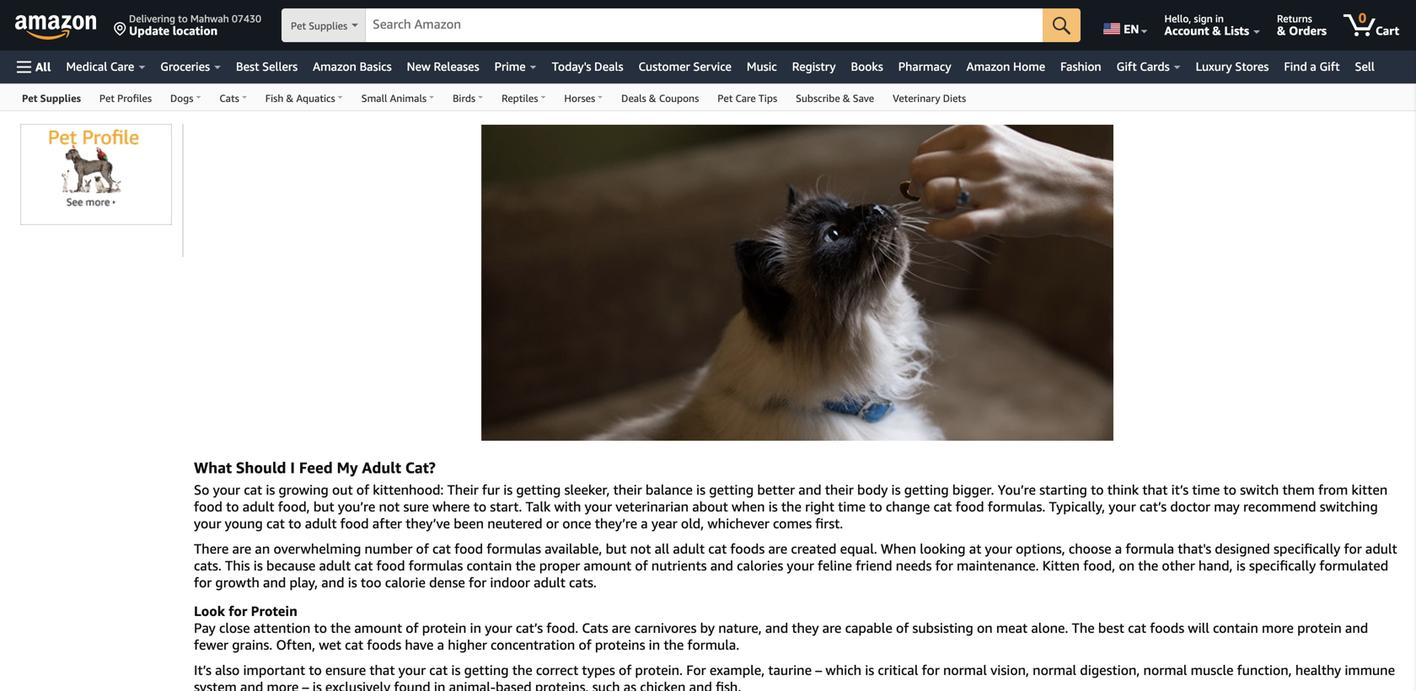 Task type: vqa. For each thing, say whether or not it's contained in the screenshot.
Sweatshirts & Hoodies button
no



Task type: describe. For each thing, give the bounding box(es) containing it.
alone.
[[1032, 620, 1069, 636]]

to inside delivering to mahwah 07430 update location
[[178, 13, 188, 24]]

other
[[1163, 558, 1196, 574]]

in inside "navigation" navigation
[[1216, 13, 1225, 24]]

animals
[[390, 92, 427, 104]]

a inside the "find a gift" link
[[1311, 59, 1317, 73]]

grains.
[[232, 637, 273, 653]]

all
[[35, 60, 51, 74]]

is down should
[[266, 482, 275, 498]]

your inside the it's also important to ensure that your cat is getting the correct types of protein. for example, taurine – which is critical for normal vision, normal digestion, normal muscle function, healthy immune system and more – is exclusively found in animal-based proteins, such as chicken and fish.
[[399, 663, 426, 679]]

they've
[[406, 516, 450, 532]]

fish.
[[716, 679, 742, 692]]

Search Amazon text field
[[366, 9, 1043, 41]]

pet care tips
[[718, 92, 778, 104]]

will
[[1189, 620, 1210, 636]]

are up proteins
[[612, 620, 631, 636]]

to left the think
[[1091, 482, 1104, 498]]

food down so
[[194, 499, 223, 515]]

is up 'about'
[[697, 482, 706, 498]]

in inside the it's also important to ensure that your cat is getting the correct types of protein. for example, taurine – which is critical for normal vision, normal digestion, normal muscle function, healthy immune system and more – is exclusively found in animal-based proteins, such as chicken and fish.
[[434, 679, 446, 692]]

the up indoor
[[516, 558, 536, 574]]

and down "important"
[[240, 679, 263, 692]]

sleeker,
[[565, 482, 610, 498]]

a inside look for protein pay close attention to the amount of protein in your cat's food. cats are carnivores by nature, and they are capable of subsisting on meat alone. the best cat foods will contain more protein and fewer grains. often, wet cat foods have a higher concentration of proteins in the formula.
[[437, 637, 445, 653]]

kitten
[[1352, 482, 1389, 498]]

of down they've
[[416, 541, 429, 557]]

equal.
[[841, 541, 878, 557]]

sell link
[[1348, 55, 1383, 78]]

by
[[701, 620, 715, 636]]

books link
[[844, 55, 891, 78]]

and down the because
[[263, 575, 286, 591]]

1 vertical spatial time
[[839, 499, 866, 515]]

is up start.
[[504, 482, 513, 498]]

to down fur
[[474, 499, 487, 515]]

recommend
[[1244, 499, 1317, 515]]

amount inside there are an overwhelming number of cat food formulas available, but not all adult cat foods are created equal. when looking at your options, choose a formula that's designed specifically for adult cats. this is because adult cat food formulas contain the proper amount of nutrients and calories your feline friend needs for maintenance. kitten food, on the other hand, is specifically formulated for growth and play, and is too calorie dense for indoor adult cats.
[[584, 558, 632, 574]]

of up have
[[406, 620, 419, 636]]

07430
[[232, 13, 262, 24]]

orders
[[1290, 24, 1328, 38]]

care for medical
[[110, 59, 134, 73]]

cat up an
[[266, 516, 285, 532]]

contain inside there are an overwhelming number of cat food formulas available, but not all adult cat foods are created equal. when looking at your options, choose a formula that's designed specifically for adult cats. this is because adult cat food formulas contain the proper amount of nutrients and calories your feline friend needs for maintenance. kitten food, on the other hand, is specifically formulated for growth and play, and is too calorie dense for indoor adult cats.
[[467, 558, 512, 574]]

cat up too
[[355, 558, 373, 574]]

find a gift link
[[1277, 55, 1348, 78]]

cat down whichever
[[709, 541, 727, 557]]

adult down proper
[[534, 575, 566, 591]]

it's
[[194, 663, 212, 679]]

cart
[[1376, 24, 1400, 38]]

when
[[732, 499, 765, 515]]

whichever
[[708, 516, 770, 532]]

the down formula at the right bottom of the page
[[1139, 558, 1159, 574]]

& for deals
[[649, 92, 657, 104]]

adult up nutrients
[[673, 541, 705, 557]]

formula.
[[688, 637, 740, 653]]

2 their from the left
[[826, 482, 854, 498]]

is left exclusively
[[313, 679, 322, 692]]

on inside there are an overwhelming number of cat food formulas available, but not all adult cat foods are created equal. when looking at your options, choose a formula that's designed specifically for adult cats. this is because adult cat food formulas contain the proper amount of nutrients and calories your feline friend needs for maintenance. kitten food, on the other hand, is specifically formulated for growth and play, and is too calorie dense for indoor adult cats.
[[1120, 558, 1135, 574]]

amazon image
[[15, 15, 97, 40]]

of right capable
[[897, 620, 909, 636]]

typically,
[[1050, 499, 1106, 515]]

pet inside search field
[[291, 20, 306, 32]]

dogs link
[[161, 84, 210, 110]]

2 horizontal spatial foods
[[1151, 620, 1185, 636]]

are right they
[[823, 620, 842, 636]]

think
[[1108, 482, 1140, 498]]

small
[[362, 92, 388, 104]]

diets
[[944, 92, 967, 104]]

pet supplies link
[[13, 84, 90, 110]]

been
[[454, 516, 484, 532]]

the down carnivores
[[664, 637, 684, 653]]

adult up formulated
[[1366, 541, 1398, 557]]

year
[[652, 516, 678, 532]]

pet care tips link
[[709, 84, 787, 110]]

and inside what should i feed my adult cat? so your cat is growing out of kittenhood: their fur is getting sleeker, their balance is getting better and their body is getting bigger. you're starting to think that it's time to switch them from kitten food to adult food, but you're not sure where to start. talk with your veterinarian about when is the right time to change cat food formulas. typically, your cat's doctor may recommend switching your young cat to adult food after they've been neutered or once they're a year old, whichever comes first.
[[799, 482, 822, 498]]

adult down overwhelming
[[319, 558, 351, 574]]

you're
[[338, 499, 376, 515]]

pay
[[194, 620, 216, 636]]

fur
[[482, 482, 500, 498]]

that inside what should i feed my adult cat? so your cat is growing out of kittenhood: their fur is getting sleeker, their balance is getting better and their body is getting bigger. you're starting to think that it's time to switch them from kitten food to adult food, but you're not sure where to start. talk with your veterinarian about when is the right time to change cat food formulas. typically, your cat's doctor may recommend switching your young cat to adult food after they've been neutered or once they're a year old, whichever comes first.
[[1143, 482, 1169, 498]]

designed
[[1216, 541, 1271, 557]]

the up wet on the left bottom of the page
[[331, 620, 351, 636]]

correct
[[536, 663, 579, 679]]

fashion link
[[1054, 55, 1110, 78]]

often,
[[276, 637, 315, 653]]

1 vertical spatial specifically
[[1250, 558, 1317, 574]]

look for protein pay close attention to the amount of protein in your cat's food. cats are carnivores by nature, and they are capable of subsisting on meat alone. the best cat foods will contain more protein and fewer grains. often, wet cat foods have a higher concentration of proteins in the formula.
[[194, 603, 1369, 653]]

cat right "best"
[[1129, 620, 1147, 636]]

cat down should
[[244, 482, 262, 498]]

healthy
[[1296, 663, 1342, 679]]

cat?
[[406, 459, 436, 477]]

amazon for amazon home
[[967, 59, 1011, 73]]

0 vertical spatial formulas
[[487, 541, 541, 557]]

young
[[225, 516, 263, 532]]

amazon for amazon basics
[[313, 59, 357, 73]]

my
[[337, 459, 358, 477]]

change
[[886, 499, 931, 515]]

out
[[332, 482, 353, 498]]

prime link
[[487, 55, 545, 78]]

as
[[624, 679, 637, 692]]

to up may
[[1224, 482, 1237, 498]]

pet for pet supplies link
[[22, 92, 38, 104]]

food down you're
[[340, 516, 369, 532]]

2 gift from the left
[[1320, 59, 1341, 73]]

today's
[[552, 59, 592, 73]]

to inside look for protein pay close attention to the amount of protein in your cat's food. cats are carnivores by nature, and they are capable of subsisting on meat alone. the best cat foods will contain more protein and fewer grains. often, wet cat foods have a higher concentration of proteins in the formula.
[[314, 620, 327, 636]]

close
[[219, 620, 250, 636]]

1 their from the left
[[614, 482, 642, 498]]

such
[[593, 679, 620, 692]]

which
[[826, 663, 862, 679]]

your right so
[[213, 482, 240, 498]]

food down number
[[377, 558, 405, 574]]

fashion
[[1061, 59, 1102, 73]]

your up maintenance.
[[986, 541, 1013, 557]]

0 horizontal spatial supplies
[[40, 92, 81, 104]]

exclusively
[[325, 679, 391, 692]]

when
[[881, 541, 917, 557]]

that's
[[1179, 541, 1212, 557]]

horses link
[[555, 84, 612, 110]]

customer service
[[639, 59, 732, 73]]

1 vertical spatial cats.
[[569, 575, 597, 591]]

protein
[[251, 603, 298, 619]]

to up young
[[226, 499, 239, 515]]

hello,
[[1165, 13, 1192, 24]]

for inside look for protein pay close attention to the amount of protein in your cat's food. cats are carnivores by nature, and they are capable of subsisting on meat alone. the best cat foods will contain more protein and fewer grains. often, wet cat foods have a higher concentration of proteins in the formula.
[[229, 603, 247, 619]]

is left too
[[348, 575, 357, 591]]

pet profiles
[[99, 92, 152, 104]]

small animals
[[362, 92, 427, 104]]

0 horizontal spatial pet supplies
[[22, 92, 81, 104]]

for
[[687, 663, 706, 679]]

attention
[[254, 620, 311, 636]]

found
[[394, 679, 431, 692]]

your up there in the bottom of the page
[[194, 516, 221, 532]]

but inside what should i feed my adult cat? so your cat is growing out of kittenhood: their fur is getting sleeker, their balance is getting better and their body is getting bigger. you're starting to think that it's time to switch them from kitten food to adult food, but you're not sure where to start. talk with your veterinarian about when is the right time to change cat food formulas. typically, your cat's doctor may recommend switching your young cat to adult food after they've been neutered or once they're a year old, whichever comes first.
[[314, 499, 335, 515]]

en link
[[1094, 4, 1156, 46]]

not inside what should i feed my adult cat? so your cat is growing out of kittenhood: their fur is getting sleeker, their balance is getting better and their body is getting bigger. you're starting to think that it's time to switch them from kitten food to adult food, but you're not sure where to start. talk with your veterinarian about when is the right time to change cat food formulas. typically, your cat's doctor may recommend switching your young cat to adult food after they've been neutered or once they're a year old, whichever comes first.
[[379, 499, 400, 515]]

1 horizontal spatial –
[[816, 663, 823, 679]]

cat down they've
[[433, 541, 451, 557]]

for inside the it's also important to ensure that your cat is getting the correct types of protein. for example, taurine – which is critical for normal vision, normal digestion, normal muscle function, healthy immune system and more – is exclusively found in animal-based proteins, such as chicken and fish.
[[922, 663, 940, 679]]

are up calories
[[769, 541, 788, 557]]

food down been
[[455, 541, 483, 557]]

higher
[[448, 637, 487, 653]]

small animals link
[[352, 84, 444, 110]]

fewer
[[194, 637, 229, 653]]

getting up "when"
[[709, 482, 754, 498]]

about
[[693, 499, 729, 515]]

doctor
[[1171, 499, 1211, 515]]

and down for
[[690, 679, 713, 692]]

delivering to mahwah 07430 update location
[[129, 13, 262, 38]]

sellers
[[262, 59, 298, 73]]

groceries
[[160, 59, 210, 73]]

is down better
[[769, 499, 778, 515]]

sure
[[404, 499, 429, 515]]

looking
[[920, 541, 966, 557]]

switching
[[1321, 499, 1379, 515]]

proteins
[[595, 637, 646, 653]]

your down sleeker,
[[585, 499, 612, 515]]

birds link
[[444, 84, 493, 110]]

is right which
[[866, 663, 875, 679]]

formula
[[1126, 541, 1175, 557]]

0 horizontal spatial cats.
[[194, 558, 222, 574]]

after
[[373, 516, 402, 532]]

of inside the it's also important to ensure that your cat is getting the correct types of protein. for example, taurine – which is critical for normal vision, normal digestion, normal muscle function, healthy immune system and more – is exclusively found in animal-based proteins, such as chicken and fish.
[[619, 663, 632, 679]]

cat right change
[[934, 499, 953, 515]]

with
[[555, 499, 581, 515]]

created
[[791, 541, 837, 557]]

the inside what should i feed my adult cat? so your cat is growing out of kittenhood: their fur is getting sleeker, their balance is getting better and their body is getting bigger. you're starting to think that it's time to switch them from kitten food to adult food, but you're not sure where to start. talk with your veterinarian about when is the right time to change cat food formulas. typically, your cat's doctor may recommend switching your young cat to adult food after they've been neutered or once they're a year old, whichever comes first.
[[782, 499, 802, 515]]

1 normal from the left
[[944, 663, 988, 679]]

but inside there are an overwhelming number of cat food formulas available, but not all adult cat foods are created equal. when looking at your options, choose a formula that's designed specifically for adult cats. this is because adult cat food formulas contain the proper amount of nutrients and calories your feline friend needs for maintenance. kitten food, on the other hand, is specifically formulated for growth and play, and is too calorie dense for indoor adult cats.
[[606, 541, 627, 557]]

pet for pet care tips link
[[718, 92, 733, 104]]

and up immune
[[1346, 620, 1369, 636]]

this
[[225, 558, 250, 574]]

home
[[1014, 59, 1046, 73]]

your down created
[[787, 558, 815, 574]]



Task type: locate. For each thing, give the bounding box(es) containing it.
0 horizontal spatial foods
[[367, 637, 402, 653]]

1 horizontal spatial gift
[[1320, 59, 1341, 73]]

supplies inside search field
[[309, 20, 348, 32]]

they
[[792, 620, 819, 636]]

of up 'as'
[[619, 663, 632, 679]]

1 vertical spatial –
[[302, 679, 309, 692]]

time
[[1193, 482, 1221, 498], [839, 499, 866, 515]]

1 horizontal spatial amazon
[[967, 59, 1011, 73]]

amount inside look for protein pay close attention to the amount of protein in your cat's food. cats are carnivores by nature, and they are capable of subsisting on meat alone. the best cat foods will contain more protein and fewer grains. often, wet cat foods have a higher concentration of proteins in the formula.
[[355, 620, 402, 636]]

find a gift
[[1285, 59, 1341, 73]]

1 horizontal spatial their
[[826, 482, 854, 498]]

0 vertical spatial –
[[816, 663, 823, 679]]

nutrients
[[652, 558, 707, 574]]

0 vertical spatial food,
[[278, 499, 310, 515]]

system
[[194, 679, 237, 692]]

getting
[[517, 482, 561, 498], [709, 482, 754, 498], [905, 482, 949, 498], [464, 663, 509, 679]]

1 protein from the left
[[422, 620, 467, 636]]

1 horizontal spatial pet supplies
[[291, 20, 348, 32]]

0 horizontal spatial time
[[839, 499, 866, 515]]

2 amazon from the left
[[967, 59, 1011, 73]]

service
[[694, 59, 732, 73]]

growing
[[279, 482, 329, 498]]

2 horizontal spatial normal
[[1144, 663, 1188, 679]]

0 vertical spatial deals
[[595, 59, 624, 73]]

0 horizontal spatial amazon
[[313, 59, 357, 73]]

food, down choose
[[1084, 558, 1116, 574]]

to down wet on the left bottom of the page
[[309, 663, 322, 679]]

feline
[[818, 558, 853, 574]]

in right sign
[[1216, 13, 1225, 24]]

not inside there are an overwhelming number of cat food formulas available, but not all adult cat foods are created equal. when looking at your options, choose a formula that's designed specifically for adult cats. this is because adult cat food formulas contain the proper amount of nutrients and calories your feline friend needs for maintenance. kitten food, on the other hand, is specifically formulated for growth and play, and is too calorie dense for indoor adult cats.
[[631, 541, 651, 557]]

None submit
[[1043, 8, 1081, 42]]

1 horizontal spatial supplies
[[309, 20, 348, 32]]

&
[[1213, 24, 1222, 38], [1278, 24, 1287, 38], [286, 92, 294, 104], [649, 92, 657, 104], [843, 92, 851, 104]]

that up exclusively
[[370, 663, 395, 679]]

0 horizontal spatial on
[[978, 620, 993, 636]]

options,
[[1016, 541, 1066, 557]]

pet supplies inside search field
[[291, 20, 348, 32]]

a right have
[[437, 637, 445, 653]]

update
[[129, 24, 170, 38]]

they're
[[595, 516, 638, 532]]

cat right wet on the left bottom of the page
[[345, 637, 364, 653]]

food, down growing at left bottom
[[278, 499, 310, 515]]

1 gift from the left
[[1117, 59, 1138, 73]]

location
[[173, 24, 218, 38]]

their
[[448, 482, 479, 498]]

formulas.
[[988, 499, 1046, 515]]

medical care link
[[59, 55, 153, 78]]

1 vertical spatial food,
[[1084, 558, 1116, 574]]

1 horizontal spatial but
[[606, 541, 627, 557]]

but down out
[[314, 499, 335, 515]]

0 vertical spatial pet supplies
[[291, 20, 348, 32]]

their
[[614, 482, 642, 498], [826, 482, 854, 498]]

have
[[405, 637, 434, 653]]

time up the doctor
[[1193, 482, 1221, 498]]

dogs
[[170, 92, 193, 104]]

amount
[[584, 558, 632, 574], [355, 620, 402, 636]]

1 horizontal spatial normal
[[1033, 663, 1077, 679]]

1 vertical spatial cat's
[[516, 620, 543, 636]]

groceries link
[[153, 55, 229, 78]]

amazon left 'home'
[[967, 59, 1011, 73]]

pharmacy
[[899, 59, 952, 73]]

it's also important to ensure that your cat is getting the correct types of protein. for example, taurine – which is critical for normal vision, normal digestion, normal muscle function, healthy immune system and more – is exclusively found in animal-based proteins, such as chicken and fish.
[[194, 663, 1396, 692]]

your inside look for protein pay close attention to the amount of protein in your cat's food. cats are carnivores by nature, and they are capable of subsisting on meat alone. the best cat foods will contain more protein and fewer grains. often, wet cat foods have a higher concentration of proteins in the formula.
[[485, 620, 513, 636]]

0 horizontal spatial more
[[267, 679, 299, 692]]

is up animal-
[[452, 663, 461, 679]]

0 vertical spatial cat's
[[1140, 499, 1167, 515]]

care up pet profiles link
[[110, 59, 134, 73]]

0 vertical spatial that
[[1143, 482, 1169, 498]]

for right dense
[[469, 575, 487, 591]]

getting up change
[[905, 482, 949, 498]]

1 horizontal spatial foods
[[731, 541, 765, 557]]

deals down the customer
[[622, 92, 647, 104]]

customer
[[639, 59, 691, 73]]

0 vertical spatial foods
[[731, 541, 765, 557]]

0 horizontal spatial normal
[[944, 663, 988, 679]]

amount down too
[[355, 620, 402, 636]]

food, inside what should i feed my adult cat? so your cat is growing out of kittenhood: their fur is getting sleeker, their balance is getting better and their body is getting bigger. you're starting to think that it's time to switch them from kitten food to adult food, but you're not sure where to start. talk with your veterinarian about when is the right time to change cat food formulas. typically, your cat's doctor may recommend switching your young cat to adult food after they've been neutered or once they're a year old, whichever comes first.
[[278, 499, 310, 515]]

normal left muscle
[[1144, 663, 1188, 679]]

1 horizontal spatial protein
[[1298, 620, 1343, 636]]

more down "important"
[[267, 679, 299, 692]]

1 vertical spatial deals
[[622, 92, 647, 104]]

1 horizontal spatial care
[[736, 92, 756, 104]]

on inside look for protein pay close attention to the amount of protein in your cat's food. cats are carnivores by nature, and they are capable of subsisting on meat alone. the best cat foods will contain more protein and fewer grains. often, wet cat foods have a higher concentration of proteins in the formula.
[[978, 620, 993, 636]]

3 normal from the left
[[1144, 663, 1188, 679]]

in right found
[[434, 679, 446, 692]]

care inside "link"
[[110, 59, 134, 73]]

0 vertical spatial cats
[[220, 92, 239, 104]]

pet supplies
[[291, 20, 348, 32], [22, 92, 81, 104]]

the
[[782, 499, 802, 515], [516, 558, 536, 574], [1139, 558, 1159, 574], [331, 620, 351, 636], [664, 637, 684, 653], [513, 663, 533, 679]]

their up right
[[826, 482, 854, 498]]

should
[[236, 459, 286, 477]]

–
[[816, 663, 823, 679], [302, 679, 309, 692]]

friend
[[856, 558, 893, 574]]

cats inside "navigation" navigation
[[220, 92, 239, 104]]

your up found
[[399, 663, 426, 679]]

may
[[1215, 499, 1241, 515]]

deals
[[595, 59, 624, 73], [622, 92, 647, 104]]

– left which
[[816, 663, 823, 679]]

aquatics
[[296, 92, 335, 104]]

1 vertical spatial but
[[606, 541, 627, 557]]

profiles
[[117, 92, 152, 104]]

tips
[[759, 92, 778, 104]]

growth
[[215, 575, 260, 591]]

cat's inside look for protein pay close attention to the amount of protein in your cat's food. cats are carnivores by nature, and they are capable of subsisting on meat alone. the best cat foods will contain more protein and fewer grains. often, wet cat foods have a higher concentration of proteins in the formula.
[[516, 620, 543, 636]]

& for fish
[[286, 92, 294, 104]]

1 horizontal spatial amount
[[584, 558, 632, 574]]

a inside what should i feed my adult cat? so your cat is growing out of kittenhood: their fur is getting sleeker, their balance is getting better and their body is getting bigger. you're starting to think that it's time to switch them from kitten food to adult food, but you're not sure where to start. talk with your veterinarian about when is the right time to change cat food formulas. typically, your cat's doctor may recommend switching your young cat to adult food after they've been neutered or once they're a year old, whichever comes first.
[[641, 516, 648, 532]]

cat's up concentration
[[516, 620, 543, 636]]

on
[[1120, 558, 1135, 574], [978, 620, 993, 636]]

to inside the it's also important to ensure that your cat is getting the correct types of protein. for example, taurine – which is critical for normal vision, normal digestion, normal muscle function, healthy immune system and more – is exclusively found in animal-based proteins, such as chicken and fish.
[[309, 663, 322, 679]]

supplies down all
[[40, 92, 81, 104]]

2 normal from the left
[[1033, 663, 1077, 679]]

maintenance.
[[957, 558, 1040, 574]]

your down the think
[[1109, 499, 1137, 515]]

start.
[[490, 499, 522, 515]]

0 vertical spatial not
[[379, 499, 400, 515]]

1 vertical spatial cats
[[582, 620, 609, 636]]

a inside there are an overwhelming number of cat food formulas available, but not all adult cat foods are created equal. when looking at your options, choose a formula that's designed specifically for adult cats. this is because adult cat food formulas contain the proper amount of nutrients and calories your feline friend needs for maintenance. kitten food, on the other hand, is specifically formulated for growth and play, and is too calorie dense for indoor adult cats.
[[1116, 541, 1123, 557]]

none submit inside 'pet supplies' search field
[[1043, 8, 1081, 42]]

is down designed
[[1237, 558, 1246, 574]]

the inside the it's also important to ensure that your cat is getting the correct types of protein. for example, taurine – which is critical for normal vision, normal digestion, normal muscle function, healthy immune system and more – is exclusively found in animal-based proteins, such as chicken and fish.
[[513, 663, 533, 679]]

is up change
[[892, 482, 901, 498]]

amazon home
[[967, 59, 1046, 73]]

1 horizontal spatial cats
[[582, 620, 609, 636]]

pet%20profile image
[[20, 124, 172, 225]]

and left they
[[766, 620, 789, 636]]

0 vertical spatial on
[[1120, 558, 1135, 574]]

cats down "best"
[[220, 92, 239, 104]]

& for returns
[[1278, 24, 1287, 38]]

not
[[379, 499, 400, 515], [631, 541, 651, 557]]

chicken
[[640, 679, 686, 692]]

food down bigger.
[[956, 499, 985, 515]]

gift cards
[[1117, 59, 1170, 73]]

0 vertical spatial but
[[314, 499, 335, 515]]

what
[[194, 459, 232, 477]]

navigation navigation
[[0, 0, 1417, 111]]

specifically down designed
[[1250, 558, 1317, 574]]

1 horizontal spatial that
[[1143, 482, 1169, 498]]

based
[[496, 679, 532, 692]]

the
[[1073, 620, 1095, 636]]

food,
[[278, 499, 310, 515], [1084, 558, 1116, 574]]

1 vertical spatial supplies
[[40, 92, 81, 104]]

of left nutrients
[[635, 558, 648, 574]]

0 vertical spatial specifically
[[1274, 541, 1341, 557]]

and right play,
[[322, 575, 345, 591]]

1 vertical spatial pet supplies
[[22, 92, 81, 104]]

for up formulated
[[1345, 541, 1363, 557]]

& inside returns & orders
[[1278, 24, 1287, 38]]

0 horizontal spatial amount
[[355, 620, 402, 636]]

1 vertical spatial foods
[[1151, 620, 1185, 636]]

0 horizontal spatial their
[[614, 482, 642, 498]]

0 vertical spatial cats.
[[194, 558, 222, 574]]

dense
[[429, 575, 465, 591]]

Pet Supplies search field
[[282, 8, 1081, 44]]

best sellers link
[[229, 55, 305, 78]]

more inside look for protein pay close attention to the amount of protein in your cat's food. cats are carnivores by nature, and they are capable of subsisting on meat alone. the best cat foods will contain more protein and fewer grains. often, wet cat foods have a higher concentration of proteins in the formula.
[[1263, 620, 1295, 636]]

1 vertical spatial amount
[[355, 620, 402, 636]]

1 horizontal spatial more
[[1263, 620, 1295, 636]]

1 vertical spatial on
[[978, 620, 993, 636]]

& for subscribe
[[843, 92, 851, 104]]

1 horizontal spatial cat's
[[1140, 499, 1167, 515]]

registry link
[[785, 55, 844, 78]]

1 horizontal spatial food,
[[1084, 558, 1116, 574]]

pet up "sellers"
[[291, 20, 306, 32]]

gift right find
[[1320, 59, 1341, 73]]

formulas down neutered at left
[[487, 541, 541, 557]]

pharmacy link
[[891, 55, 959, 78]]

are up 'this'
[[232, 541, 252, 557]]

where
[[433, 499, 470, 515]]

that inside the it's also important to ensure that your cat is getting the correct types of protein. for example, taurine – which is critical for normal vision, normal digestion, normal muscle function, healthy immune system and more – is exclusively found in animal-based proteins, such as chicken and fish.
[[370, 663, 395, 679]]

0 vertical spatial amount
[[584, 558, 632, 574]]

1 horizontal spatial not
[[631, 541, 651, 557]]

& right "fish"
[[286, 92, 294, 104]]

1 vertical spatial contain
[[1214, 620, 1259, 636]]

cat inside the it's also important to ensure that your cat is getting the correct types of protein. for example, taurine – which is critical for normal vision, normal digestion, normal muscle function, healthy immune system and more – is exclusively found in animal-based proteins, such as chicken and fish.
[[430, 663, 448, 679]]

the up comes
[[782, 499, 802, 515]]

muscle
[[1191, 663, 1234, 679]]

hello, sign in
[[1165, 13, 1225, 24]]

of inside what should i feed my adult cat? so your cat is growing out of kittenhood: their fur is getting sleeker, their balance is getting better and their body is getting bigger. you're starting to think that it's time to switch them from kitten food to adult food, but you're not sure where to start. talk with your veterinarian about when is the right time to change cat food formulas. typically, your cat's doctor may recommend switching your young cat to adult food after they've been neutered or once they're a year old, whichever comes first.
[[357, 482, 369, 498]]

taurine
[[769, 663, 812, 679]]

0 vertical spatial contain
[[467, 558, 512, 574]]

adult up young
[[243, 499, 275, 515]]

pet supplies up amazon basics
[[291, 20, 348, 32]]

care
[[110, 59, 134, 73], [736, 92, 756, 104]]

1 horizontal spatial formulas
[[487, 541, 541, 557]]

0 horizontal spatial formulas
[[409, 558, 463, 574]]

0 horizontal spatial care
[[110, 59, 134, 73]]

0 horizontal spatial cats
[[220, 92, 239, 104]]

gift
[[1117, 59, 1138, 73], [1320, 59, 1341, 73]]

not up after
[[379, 499, 400, 515]]

getting up talk
[[517, 482, 561, 498]]

starting
[[1040, 482, 1088, 498]]

more inside the it's also important to ensure that your cat is getting the correct types of protein. for example, taurine – which is critical for normal vision, normal digestion, normal muscle function, healthy immune system and more – is exclusively found in animal-based proteins, such as chicken and fish.
[[267, 679, 299, 692]]

cats inside look for protein pay close attention to the amount of protein in your cat's food. cats are carnivores by nature, and they are capable of subsisting on meat alone. the best cat foods will contain more protein and fewer grains. often, wet cat foods have a higher concentration of proteins in the formula.
[[582, 620, 609, 636]]

0 vertical spatial supplies
[[309, 20, 348, 32]]

pet for pet profiles link
[[99, 92, 115, 104]]

to up wet on the left bottom of the page
[[314, 620, 327, 636]]

0 horizontal spatial gift
[[1117, 59, 1138, 73]]

in down carnivores
[[649, 637, 661, 653]]

wet
[[319, 637, 342, 653]]

food.
[[547, 620, 579, 636]]

0 horizontal spatial but
[[314, 499, 335, 515]]

function,
[[1238, 663, 1293, 679]]

food, inside there are an overwhelming number of cat food formulas available, but not all adult cat foods are created equal. when looking at your options, choose a formula that's designed specifically for adult cats. this is because adult cat food formulas contain the proper amount of nutrients and calories your feline friend needs for maintenance. kitten food, on the other hand, is specifically formulated for growth and play, and is too calorie dense for indoor adult cats.
[[1084, 558, 1116, 574]]

horses
[[565, 92, 596, 104]]

1 vertical spatial care
[[736, 92, 756, 104]]

feed
[[299, 459, 333, 477]]

an
[[255, 541, 270, 557]]

for up close
[[229, 603, 247, 619]]

0 horizontal spatial –
[[302, 679, 309, 692]]

adult cat nutrition basics image
[[482, 125, 1114, 441]]

reptiles
[[502, 92, 538, 104]]

account
[[1165, 24, 1210, 38]]

& for account
[[1213, 24, 1222, 38]]

to up overwhelming
[[289, 516, 302, 532]]

1 horizontal spatial on
[[1120, 558, 1135, 574]]

a right choose
[[1116, 541, 1123, 557]]

amazon up the aquatics
[[313, 59, 357, 73]]

and left calories
[[711, 558, 734, 574]]

luxury
[[1197, 59, 1233, 73]]

immune
[[1346, 663, 1396, 679]]

care left tips
[[736, 92, 756, 104]]

0 horizontal spatial contain
[[467, 558, 512, 574]]

veterinarian
[[616, 499, 689, 515]]

cat's left the doctor
[[1140, 499, 1167, 515]]

0 horizontal spatial cat's
[[516, 620, 543, 636]]

1 vertical spatial more
[[267, 679, 299, 692]]

because
[[266, 558, 316, 574]]

1 horizontal spatial cats.
[[569, 575, 597, 591]]

0 vertical spatial more
[[1263, 620, 1295, 636]]

that left it's
[[1143, 482, 1169, 498]]

for up 'look'
[[194, 575, 212, 591]]

of up types
[[579, 637, 592, 653]]

foods left have
[[367, 637, 402, 653]]

in up higher
[[470, 620, 482, 636]]

veterinary
[[893, 92, 941, 104]]

1 vertical spatial that
[[370, 663, 395, 679]]

2 protein from the left
[[1298, 620, 1343, 636]]

1 vertical spatial not
[[631, 541, 651, 557]]

deals right today's
[[595, 59, 624, 73]]

contain right will
[[1214, 620, 1259, 636]]

foods left will
[[1151, 620, 1185, 636]]

delivering
[[129, 13, 175, 24]]

getting inside the it's also important to ensure that your cat is getting the correct types of protein. for example, taurine – which is critical for normal vision, normal digestion, normal muscle function, healthy immune system and more – is exclusively found in animal-based proteins, such as chicken and fish.
[[464, 663, 509, 679]]

1 vertical spatial formulas
[[409, 558, 463, 574]]

cat's
[[1140, 499, 1167, 515], [516, 620, 543, 636]]

& left lists
[[1213, 24, 1222, 38]]

subscribe & save link
[[787, 84, 884, 110]]

0 horizontal spatial food,
[[278, 499, 310, 515]]

0 vertical spatial time
[[1193, 482, 1221, 498]]

2 vertical spatial foods
[[367, 637, 402, 653]]

on down formula at the right bottom of the page
[[1120, 558, 1135, 574]]

gift left cards
[[1117, 59, 1138, 73]]

cat's inside what should i feed my adult cat? so your cat is growing out of kittenhood: their fur is getting sleeker, their balance is getting better and their body is getting bigger. you're starting to think that it's time to switch them from kitten food to adult food, but you're not sure where to start. talk with your veterinarian about when is the right time to change cat food formulas. typically, your cat's doctor may recommend switching your young cat to adult food after they've been neutered or once they're a year old, whichever comes first.
[[1140, 499, 1167, 515]]

adult up overwhelming
[[305, 516, 337, 532]]

to down body
[[870, 499, 883, 515]]

adult
[[362, 459, 402, 477]]

not left all
[[631, 541, 651, 557]]

is down an
[[254, 558, 263, 574]]

pet supplies down all
[[22, 92, 81, 104]]

foods inside there are an overwhelming number of cat food formulas available, but not all adult cat foods are created equal. when looking at your options, choose a formula that's designed specifically for adult cats. this is because adult cat food formulas contain the proper amount of nutrients and calories your feline friend needs for maintenance. kitten food, on the other hand, is specifically formulated for growth and play, and is too calorie dense for indoor adult cats.
[[731, 541, 765, 557]]

protein.
[[635, 663, 683, 679]]

contain inside look for protein pay close attention to the amount of protein in your cat's food. cats are carnivores by nature, and they are capable of subsisting on meat alone. the best cat foods will contain more protein and fewer grains. often, wet cat foods have a higher concentration of proteins in the formula.
[[1214, 620, 1259, 636]]

1 horizontal spatial time
[[1193, 482, 1221, 498]]

1 amazon from the left
[[313, 59, 357, 73]]

0 vertical spatial care
[[110, 59, 134, 73]]

& left save
[[843, 92, 851, 104]]

pet down all button
[[22, 92, 38, 104]]

to
[[178, 13, 188, 24], [1091, 482, 1104, 498], [1224, 482, 1237, 498], [226, 499, 239, 515], [474, 499, 487, 515], [870, 499, 883, 515], [289, 516, 302, 532], [314, 620, 327, 636], [309, 663, 322, 679]]

a right find
[[1311, 59, 1317, 73]]

normal left vision,
[[944, 663, 988, 679]]

0 horizontal spatial not
[[379, 499, 400, 515]]

0 horizontal spatial that
[[370, 663, 395, 679]]

1 horizontal spatial contain
[[1214, 620, 1259, 636]]

care for pet
[[736, 92, 756, 104]]

& left "coupons"
[[649, 92, 657, 104]]

foods up calories
[[731, 541, 765, 557]]

specifically
[[1274, 541, 1341, 557], [1250, 558, 1317, 574]]

from
[[1319, 482, 1349, 498]]

of
[[357, 482, 369, 498], [416, 541, 429, 557], [635, 558, 648, 574], [406, 620, 419, 636], [897, 620, 909, 636], [579, 637, 592, 653], [619, 663, 632, 679]]

cats. down proper
[[569, 575, 597, 591]]

for down "looking"
[[936, 558, 954, 574]]

0 horizontal spatial protein
[[422, 620, 467, 636]]

and up right
[[799, 482, 822, 498]]



